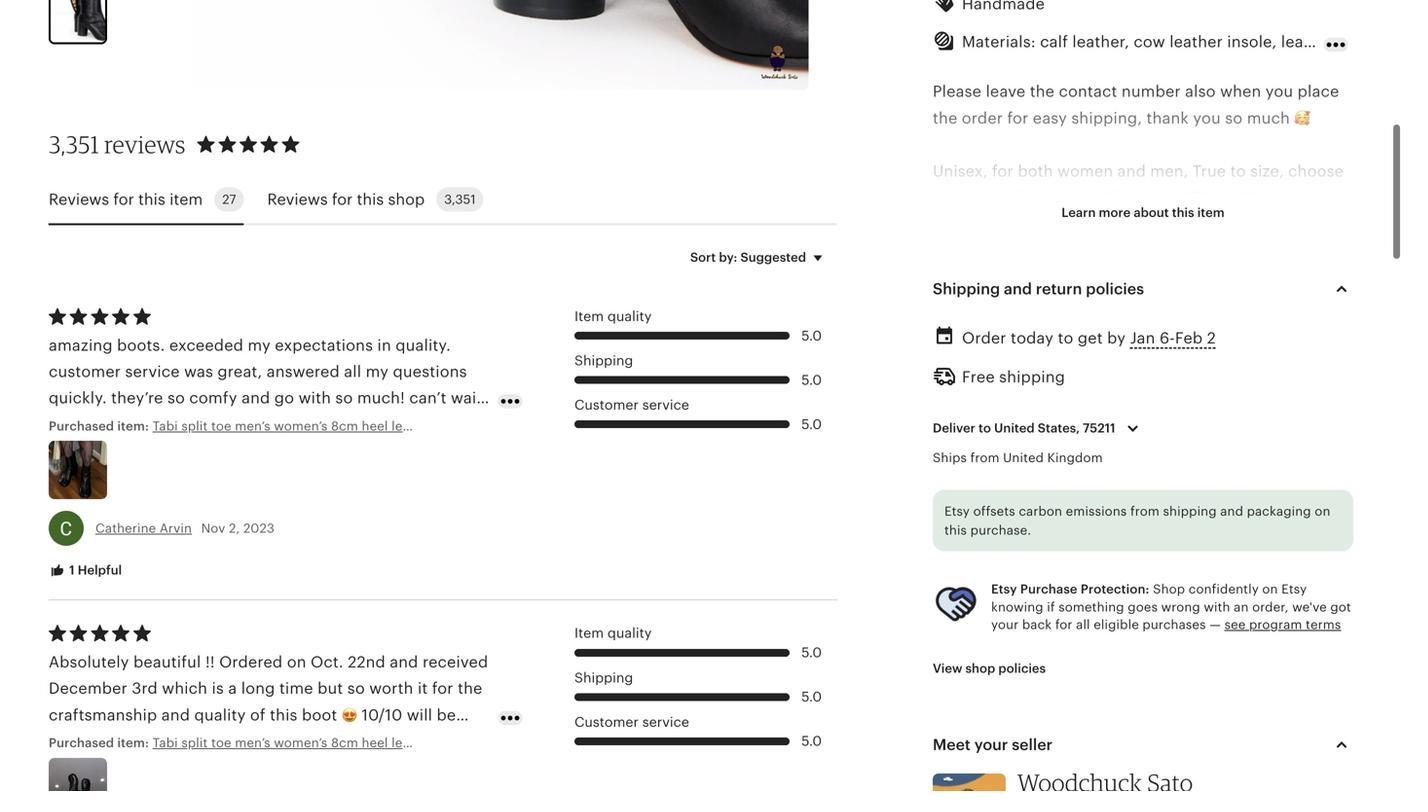 Task type: vqa. For each thing, say whether or not it's contained in the screenshot.
COTTON to the right
no



Task type: describe. For each thing, give the bounding box(es) containing it.
me
[[1068, 348, 1092, 365]]

size,
[[1251, 162, 1284, 180]]

there
[[1059, 268, 1099, 286]]

to inside dropdown button
[[979, 421, 991, 436]]

when
[[1220, 83, 1262, 100]]

1 vertical spatial with
[[262, 416, 294, 434]]

this inside dropdown button
[[1172, 206, 1195, 220]]

by
[[1108, 330, 1126, 347]]

1 horizontal spatial my
[[366, 363, 389, 381]]

if inside for this 8cm heel tabi boots, i didn't change to zip system because there is no customer complain about that the hook have any problem, it is now already the latest and almost perfect version, if you guys have any advise, please let me know how to improve it ;)
[[1191, 321, 1201, 339]]

also
[[1185, 83, 1216, 100]]

carbon
[[1019, 504, 1063, 519]]

customer inside for this 8cm heel tabi boots, i didn't change to zip system because there is no customer complain about that the hook have any problem, it is now already the latest and almost perfect version, if you guys have any advise, please let me know how to improve it ;)
[[1144, 268, 1216, 286]]

customer service for amazing boots. exceeded my expectations in quality. customer service was great, answered all my questions quickly. they're so comfy and go with so much! can't wait for all the fits i put together with them!
[[575, 398, 689, 413]]

was
[[184, 363, 213, 381]]

and down which
[[161, 707, 190, 725]]

already
[[1250, 295, 1305, 312]]

😍
[[342, 707, 357, 725]]

1 horizontal spatial have
[[1278, 321, 1314, 339]]

the up easy
[[1030, 83, 1055, 100]]

item quality for amazing boots. exceeded my expectations in quality. customer service was great, answered all my questions quickly. they're so comfy and go with so much! can't wait for all the fits i put together with them!
[[575, 309, 652, 324]]

your inside shop confidently on etsy knowing if something goes wrong with an order, we've got your back for all eligible purchases —
[[991, 618, 1019, 633]]

eligible
[[1094, 618, 1139, 633]]

for inside unisex, for both women and men, true to size, choose size down if you are half size eg: 37.5 → 37
[[993, 162, 1014, 180]]

reviews for reviews for this item
[[49, 191, 109, 208]]

much!
[[357, 390, 405, 407]]

this inside absolutely beautiful !! ordered on oct. 22nd and received december 3rd which is a long time but so worth it for the craftsmanship and quality of this boot 😍 10/10 will be ordering more !!
[[270, 707, 298, 725]]

47 for amazing boots. exceeded my expectations in quality. customer service was great, answered all my questions quickly. they're so comfy and go with so much! can't wait for all the fits i put together with them!
[[513, 419, 528, 434]]

0 vertical spatial any
[[1078, 295, 1105, 312]]

so up put
[[167, 390, 185, 407]]

return
[[1036, 280, 1082, 298]]

quality for absolutely beautiful !! ordered on oct. 22nd and received december 3rd which is a long time but so worth it for the craftsmanship and quality of this boot 😍 10/10 will be ordering more !!
[[608, 626, 652, 642]]

change
[[1211, 242, 1267, 259]]

men's sizes: uk5.5/us6.5-eu39
[[933, 745, 1074, 789]]

37.5
[[1182, 189, 1212, 206]]

easy
[[1033, 109, 1067, 127]]

uk7/us9.5-eu41
[[933, 666, 1055, 683]]

about inside for this 8cm heel tabi boots, i didn't change to zip system because there is no customer complain about that the hook have any problem, it is now already the latest and almost perfect version, if you guys have any advise, please let me know how to improve it ;)
[[1295, 268, 1339, 286]]

item: for together
[[117, 419, 149, 434]]

to left zip
[[1271, 242, 1287, 259]]

place
[[1298, 83, 1340, 100]]

uk4.5/us7-eu38 uk5.5/us8-eu39
[[933, 586, 1060, 630]]

more inside absolutely beautiful !! ordered on oct. 22nd and received december 3rd which is a long time but so worth it for the craftsmanship and quality of this boot 😍 10/10 will be ordering more !!
[[118, 733, 158, 751]]

policies inside view shop policies "button"
[[999, 662, 1046, 677]]

contact
[[1059, 83, 1118, 100]]

etsy purchase protection:
[[991, 583, 1150, 597]]

answered
[[267, 363, 340, 381]]

shipping and return policies
[[933, 280, 1145, 298]]

if inside unisex, for both women and men, true to size, choose size down if you are half size eg: 37.5 → 37
[[1013, 189, 1023, 206]]

purchases
[[1143, 618, 1206, 633]]

policies inside shipping and return policies dropdown button
[[1086, 280, 1145, 298]]

you down also on the right top of page
[[1194, 109, 1221, 127]]

eu41
[[1018, 666, 1055, 683]]

item for absolutely beautiful !! ordered on oct. 22nd and received december 3rd which is a long time but so worth it for the craftsmanship and quality of this boot 😍 10/10 will be ordering more !!
[[575, 626, 604, 642]]

etsy for etsy purchase protection:
[[991, 583, 1017, 597]]

purchased item: tabi split toe men's women's 8cm heel leather boots eu35-47 for expectations
[[49, 419, 528, 434]]

leather down can't
[[392, 419, 435, 434]]

customer for absolutely beautiful !! ordered on oct. 22nd and received december 3rd which is a long time but so worth it for the craftsmanship and quality of this boot 😍 10/10 will be ordering more !!
[[575, 715, 639, 730]]

ordering
[[49, 733, 114, 751]]

much
[[1247, 109, 1290, 127]]

deliver to united states, 75211
[[933, 421, 1116, 436]]

view details of this review photo by catherine arvin image
[[49, 441, 107, 500]]

didn't
[[1163, 242, 1206, 259]]

this inside for this 8cm heel tabi boots, i didn't change to zip system because there is no customer complain about that the hook have any problem, it is now already the latest and almost perfect version, if you guys have any advise, please let me know how to improve it ;)
[[962, 242, 989, 259]]

1 horizontal spatial !!
[[205, 654, 215, 672]]

unisex, for both women and men, true to size, choose size down if you are half size eg: 37.5 → 37
[[933, 162, 1344, 206]]

2,
[[229, 522, 240, 536]]

reviews for reviews for this shop
[[267, 191, 328, 208]]

the right that
[[968, 295, 992, 312]]

this inside etsy offsets carbon emissions from shipping and packaging on this purchase.
[[945, 524, 967, 538]]

ordered
[[219, 654, 283, 672]]

sort
[[690, 250, 716, 265]]

split for with
[[181, 419, 208, 434]]

men's
[[933, 745, 981, 763]]

go
[[274, 390, 294, 407]]

sizes: for eu39
[[985, 745, 1034, 763]]

etsy for etsy offsets carbon emissions from shipping and packaging on this purchase.
[[945, 504, 970, 519]]

sizes: for eu35
[[1013, 480, 1061, 498]]

0 vertical spatial all
[[344, 363, 362, 381]]

catherine
[[95, 522, 156, 536]]

nov
[[201, 522, 225, 536]]

shop
[[1153, 583, 1186, 597]]

0 vertical spatial from
[[971, 451, 1000, 465]]

meet your seller
[[933, 737, 1053, 754]]

all inside shop confidently on etsy knowing if something goes wrong with an order, we've got your back for all eligible purchases —
[[1076, 618, 1091, 633]]

together
[[192, 416, 257, 434]]

beautiful
[[133, 654, 201, 672]]

tabi split toe men's women's 8cm heel leather boots eu35-47 link for questions
[[153, 418, 528, 435]]

2 horizontal spatial it
[[1264, 348, 1274, 365]]

is inside absolutely beautiful !! ordered on oct. 22nd and received december 3rd which is a long time but so worth it for the craftsmanship and quality of this boot 😍 10/10 will be ordering more !!
[[212, 680, 224, 698]]

knowing
[[991, 600, 1044, 615]]

purchased item: tabi split toe men's women's 8cm heel leather boots eu35-47 for on
[[49, 736, 528, 751]]

women
[[1058, 162, 1113, 180]]

47 for absolutely beautiful !! ordered on oct. 22nd and received december 3rd which is a long time but so worth it for the craftsmanship and quality of this boot 😍 10/10 will be ordering more !!
[[513, 736, 528, 751]]

something
[[1059, 600, 1125, 615]]

improve
[[1197, 348, 1259, 365]]

worth
[[369, 680, 413, 698]]

problem,
[[1110, 295, 1178, 312]]

to down feb
[[1177, 348, 1193, 365]]

boot
[[302, 707, 337, 725]]

learn
[[1062, 206, 1096, 220]]

uk3/us5.5-
[[933, 533, 1020, 551]]

in
[[377, 337, 391, 354]]

expectations
[[275, 337, 373, 354]]

women's for on
[[274, 736, 328, 751]]

3 5.0 from the top
[[802, 417, 822, 432]]

view details of this review photo by chyna glad image
[[49, 758, 107, 792]]

know
[[1096, 348, 1137, 365]]

the right already in the right top of the page
[[1310, 295, 1335, 312]]

deliver
[[933, 421, 976, 436]]

1 horizontal spatial is
[[1103, 268, 1116, 286]]

to up let on the top right
[[1058, 330, 1074, 347]]

🥰
[[1295, 109, 1310, 127]]

2 5.0 from the top
[[802, 373, 822, 388]]

shop inside view shop policies "button"
[[966, 662, 996, 677]]

can't
[[409, 390, 447, 407]]

3,351 reviews
[[49, 130, 186, 159]]

shipping inside etsy offsets carbon emissions from shipping and packaging on this purchase.
[[1163, 504, 1217, 519]]

absolutely
[[49, 654, 129, 672]]

free
[[962, 369, 995, 386]]

seller
[[1012, 737, 1053, 754]]

and up worth
[[390, 654, 418, 672]]

0 horizontal spatial shipping
[[999, 369, 1066, 386]]

37
[[1237, 189, 1255, 206]]

down
[[966, 189, 1009, 206]]

men's for which
[[235, 736, 271, 751]]

item quality for absolutely beautiful !! ordered on oct. 22nd and received december 3rd which is a long time but so worth it for the craftsmanship and quality of this boot 😍 10/10 will be ordering more !!
[[575, 626, 652, 642]]

tabi split toe mens womens 8cm heel leather boots eu35-47 image 8 image
[[51, 0, 105, 42]]

for inside please leave the contact number also when you place the order for easy shipping, thank you so much 🥰
[[1008, 109, 1029, 127]]

for this 8cm heel tabi boots, i didn't change to zip system because there is no customer complain about that the hook have any problem, it is now already the latest and almost perfect version, if you guys have any advise, please let me know how to improve it ;)
[[933, 242, 1345, 365]]

eg:
[[1154, 189, 1178, 206]]

almost
[[1012, 321, 1063, 339]]

27
[[222, 192, 236, 207]]

i
[[153, 416, 157, 434]]

0 horizontal spatial item
[[170, 191, 203, 208]]

quality for amazing boots. exceeded my expectations in quality. customer service was great, answered all my questions quickly. they're so comfy and go with so much! can't wait for all the fits i put together with them!
[[608, 309, 652, 324]]

2 horizontal spatial is
[[1197, 295, 1209, 312]]

shipping for absolutely beautiful !! ordered on oct. 22nd and received december 3rd which is a long time but so worth it for the craftsmanship and quality of this boot 😍 10/10 will be ordering more !!
[[575, 671, 633, 686]]

it inside absolutely beautiful !! ordered on oct. 22nd and received december 3rd which is a long time but so worth it for the craftsmanship and quality of this boot 😍 10/10 will be ordering more !!
[[418, 680, 428, 698]]

eu38
[[1019, 586, 1059, 604]]

tabi for together
[[153, 419, 178, 434]]

purchased for amazing boots. exceeded my expectations in quality. customer service was great, answered all my questions quickly. they're so comfy and go with so much! can't wait for all the fits i put together with them!
[[49, 419, 114, 434]]

number
[[1122, 83, 1181, 100]]

women's for expectations
[[274, 419, 328, 434]]

offsets
[[974, 504, 1016, 519]]

service for service
[[643, 398, 689, 413]]

long
[[241, 680, 275, 698]]

on inside absolutely beautiful !! ordered on oct. 22nd and received december 3rd which is a long time but so worth it for the craftsmanship and quality of this boot 😍 10/10 will be ordering more !!
[[287, 654, 306, 672]]

free shipping
[[962, 369, 1066, 386]]

purchase.
[[971, 524, 1032, 538]]

december
[[49, 680, 128, 698]]

they're
[[111, 390, 163, 407]]

1 vertical spatial all
[[74, 416, 92, 434]]

advise,
[[933, 348, 987, 365]]

suggested
[[741, 250, 806, 265]]

protection:
[[1081, 583, 1150, 597]]

for inside absolutely beautiful !! ordered on oct. 22nd and received december 3rd which is a long time but so worth it for the craftsmanship and quality of this boot 😍 10/10 will be ordering more !!
[[432, 680, 454, 698]]

order,
[[1253, 600, 1289, 615]]

3,351 for 3,351 reviews
[[49, 130, 99, 159]]

0 vertical spatial with
[[299, 390, 331, 407]]

for
[[933, 242, 957, 259]]

thank
[[1147, 109, 1189, 127]]

tabi split toe men's women's 8cm heel leather boots eu35-47 link for long
[[153, 735, 528, 753]]

with inside shop confidently on etsy knowing if something goes wrong with an order, we've got your back for all eligible purchases —
[[1204, 600, 1231, 615]]

on inside shop confidently on etsy knowing if something goes wrong with an order, we've got your back for all eligible purchases —
[[1263, 583, 1278, 597]]

let
[[1045, 348, 1064, 365]]

because
[[991, 268, 1055, 286]]

0 horizontal spatial have
[[1038, 295, 1074, 312]]

program
[[1250, 618, 1303, 633]]

customer service for absolutely beautiful !! ordered on oct. 22nd and received december 3rd which is a long time but so worth it for the craftsmanship and quality of this boot 😍 10/10 will be ordering more !!
[[575, 715, 689, 730]]

please
[[933, 83, 982, 100]]

eu39 for uk5.5/us8-
[[1020, 613, 1060, 630]]

leather down will
[[392, 736, 435, 751]]



Task type: locate. For each thing, give the bounding box(es) containing it.
1 horizontal spatial size
[[1120, 189, 1149, 206]]

reviews down 3,351 reviews
[[49, 191, 109, 208]]

from right the emissions
[[1131, 504, 1160, 519]]

1 customer service from the top
[[575, 398, 689, 413]]

heel for absolutely beautiful !! ordered on oct. 22nd and received december 3rd which is a long time but so worth it for the craftsmanship and quality of this boot 😍 10/10 will be ordering more !!
[[362, 736, 388, 751]]

2 47 from the top
[[513, 736, 528, 751]]

on right the packaging
[[1315, 504, 1331, 519]]

2 size from the left
[[1120, 189, 1149, 206]]

united down the deliver to united states, 75211 on the right of page
[[1003, 451, 1044, 465]]

0 vertical spatial shop
[[388, 191, 425, 208]]

split down which
[[181, 736, 208, 751]]

that
[[933, 295, 963, 312]]

customer
[[1144, 268, 1216, 286], [49, 363, 121, 381]]

heel left tabi
[[1031, 242, 1064, 259]]

more inside dropdown button
[[1099, 206, 1131, 220]]

0 vertical spatial 47
[[513, 419, 528, 434]]

0 horizontal spatial on
[[287, 654, 306, 672]]

see
[[1225, 618, 1246, 633]]

8cm for absolutely beautiful !! ordered on oct. 22nd and received december 3rd which is a long time but so worth it for the craftsmanship and quality of this boot 😍 10/10 will be ordering more !!
[[331, 736, 358, 751]]

men's for answered
[[235, 419, 271, 434]]

any
[[1078, 295, 1105, 312], [1318, 321, 1345, 339]]

you inside for this 8cm heel tabi boots, i didn't change to zip system because there is no customer complain about that the hook have any problem, it is now already the latest and almost perfect version, if you guys have any advise, please let me know how to improve it ;)
[[1206, 321, 1233, 339]]

0 vertical spatial heel
[[1031, 242, 1064, 259]]

and left return
[[1004, 280, 1032, 298]]

ships
[[933, 451, 967, 465]]

0 vertical spatial item:
[[117, 419, 149, 434]]

0 vertical spatial tabi split toe men's women's 8cm heel leather boots eu35-47 link
[[153, 418, 528, 435]]

5.0
[[802, 328, 822, 344], [802, 373, 822, 388], [802, 417, 822, 432], [802, 646, 822, 661], [802, 690, 822, 705], [802, 735, 822, 750]]

to up 37 on the top right of the page
[[1231, 162, 1246, 180]]

item inside dropdown button
[[1198, 206, 1225, 220]]

but
[[318, 680, 343, 698]]

sizes: inside men's sizes: uk5.5/us6.5-eu39
[[985, 745, 1034, 763]]

policies
[[1086, 280, 1145, 298], [999, 662, 1046, 677]]

kingdom
[[1048, 451, 1103, 465]]

order today to get by jan 6-feb 2
[[962, 330, 1216, 347]]

0 vertical spatial item quality
[[575, 309, 652, 324]]

customer down amazing
[[49, 363, 121, 381]]

1 vertical spatial about
[[1295, 268, 1339, 286]]

2 vertical spatial is
[[212, 680, 224, 698]]

2 vertical spatial if
[[1047, 600, 1055, 615]]

tabi down which
[[153, 736, 178, 751]]

with up them!
[[299, 390, 331, 407]]

0 vertical spatial my
[[248, 337, 271, 354]]

so up them!
[[335, 390, 353, 407]]

reviews
[[49, 191, 109, 208], [267, 191, 328, 208]]

sizes: up the 'uk5.5/us6.5-'
[[985, 745, 1034, 763]]

shop confidently on etsy knowing if something goes wrong with an order, we've got your back for all eligible purchases —
[[991, 583, 1352, 633]]

0 vertical spatial eu39
[[1020, 613, 1060, 630]]

8cm for amazing boots. exceeded my expectations in quality. customer service was great, answered all my questions quickly. they're so comfy and go with so much! can't wait for all the fits i put together with them!
[[331, 419, 358, 434]]

item: for ordering
[[117, 736, 149, 751]]

from up the women's
[[971, 451, 1000, 465]]

and inside for this 8cm heel tabi boots, i didn't change to zip system because there is no customer complain about that the hook have any problem, it is now already the latest and almost perfect version, if you guys have any advise, please let me know how to improve it ;)
[[979, 321, 1008, 339]]

you up the improve
[[1206, 321, 1233, 339]]

split for more
[[181, 736, 208, 751]]

my up great, on the left of page
[[248, 337, 271, 354]]

if inside shop confidently on etsy knowing if something goes wrong with an order, we've got your back for all eligible purchases —
[[1047, 600, 1055, 615]]

2 vertical spatial it
[[418, 680, 428, 698]]

quality
[[608, 309, 652, 324], [608, 626, 652, 642], [194, 707, 246, 725]]

8cm up because
[[994, 242, 1027, 259]]

2 vertical spatial quality
[[194, 707, 246, 725]]

leather right cow
[[1170, 33, 1223, 51]]

1 horizontal spatial with
[[299, 390, 331, 407]]

and left the men,
[[1118, 162, 1146, 180]]

to inside unisex, for both women and men, true to size, choose size down if you are half size eg: 37.5 → 37
[[1231, 162, 1246, 180]]

1 horizontal spatial item
[[1198, 206, 1225, 220]]

women's down the boot
[[274, 736, 328, 751]]

1 vertical spatial your
[[975, 737, 1008, 754]]

united
[[994, 421, 1035, 436], [1003, 451, 1044, 465]]

!!
[[205, 654, 215, 672], [162, 733, 172, 751]]

materials:
[[962, 33, 1036, 51]]

comfy
[[189, 390, 237, 407]]

quality inside absolutely beautiful !! ordered on oct. 22nd and received december 3rd which is a long time but so worth it for the craftsmanship and quality of this boot 😍 10/10 will be ordering more !!
[[194, 707, 246, 725]]

2 tabi from the top
[[153, 736, 178, 751]]

0 horizontal spatial from
[[971, 451, 1000, 465]]

customer down didn't
[[1144, 268, 1216, 286]]

i
[[1154, 242, 1159, 259]]

1 reviews from the left
[[49, 191, 109, 208]]

2 vertical spatial all
[[1076, 618, 1091, 633]]

toe down a
[[211, 736, 231, 751]]

you up 'much'
[[1266, 83, 1294, 100]]

eu35- down received
[[477, 736, 514, 751]]

united up ships from united kingdom
[[994, 421, 1035, 436]]

1 vertical spatial more
[[118, 733, 158, 751]]

1
[[69, 563, 75, 578]]

eu39 down eu38
[[1020, 613, 1060, 630]]

will
[[407, 707, 433, 725]]

2 horizontal spatial etsy
[[1282, 583, 1307, 597]]

1 vertical spatial service
[[643, 398, 689, 413]]

item for amazing boots. exceeded my expectations in quality. customer service was great, answered all my questions quickly. they're so comfy and go with so much! can't wait for all the fits i put together with them!
[[575, 309, 604, 324]]

for inside shop confidently on etsy knowing if something goes wrong with an order, we've got your back for all eligible purchases —
[[1056, 618, 1073, 633]]

customer service
[[575, 398, 689, 413], [575, 715, 689, 730]]

them!
[[299, 416, 343, 434]]

3,351 for 3,351
[[444, 192, 476, 207]]

1 vertical spatial my
[[366, 363, 389, 381]]

1 horizontal spatial it
[[1183, 295, 1193, 312]]

item
[[170, 191, 203, 208], [1198, 206, 1225, 220]]

purchased item: tabi split toe men's women's 8cm heel leather boots eu35-47 down go
[[49, 419, 528, 434]]

so inside absolutely beautiful !! ordered on oct. 22nd and received december 3rd which is a long time but so worth it for the craftsmanship and quality of this boot 😍 10/10 will be ordering more !!
[[347, 680, 365, 698]]

1 vertical spatial eu35-
[[477, 736, 514, 751]]

2 men's from the top
[[235, 736, 271, 751]]

outsole
[[1339, 33, 1395, 51]]

5 5.0 from the top
[[802, 690, 822, 705]]

etsy offsets carbon emissions from shipping and packaging on this purchase.
[[945, 504, 1331, 538]]

more
[[1099, 206, 1131, 220], [118, 733, 158, 751]]

it up will
[[418, 680, 428, 698]]

so right but
[[347, 680, 365, 698]]

heel
[[1031, 242, 1064, 259], [362, 419, 388, 434], [362, 736, 388, 751]]

0 vertical spatial is
[[1103, 268, 1116, 286]]

both
[[1018, 162, 1054, 180]]

the left fits
[[96, 416, 121, 434]]

eu39 for uk5.5/us6.5-
[[1034, 772, 1074, 789]]

of
[[250, 707, 266, 725]]

1 tabi split toe men's women's 8cm heel leather boots eu35-47 link from the top
[[153, 418, 528, 435]]

0 vertical spatial if
[[1013, 189, 1023, 206]]

1 vertical spatial is
[[1197, 295, 1209, 312]]

tabi right fits
[[153, 419, 178, 434]]

0 horizontal spatial with
[[262, 416, 294, 434]]

0 vertical spatial toe
[[211, 419, 231, 434]]

1 vertical spatial sizes:
[[985, 745, 1034, 763]]

hook
[[997, 295, 1034, 312]]

0 vertical spatial it
[[1183, 295, 1193, 312]]

0 horizontal spatial size
[[933, 189, 962, 206]]

customer inside amazing boots. exceeded my expectations in quality. customer service was great, answered all my questions quickly. they're so comfy and go with so much! can't wait for all the fits i put together with them!
[[49, 363, 121, 381]]

tabi split toe men's women's 8cm heel leather boots eu35-47 link down 😍
[[153, 735, 528, 753]]

1 horizontal spatial shipping
[[1163, 504, 1217, 519]]

your up the 'uk5.5/us6.5-'
[[975, 737, 1008, 754]]

0 vertical spatial 3,351
[[49, 130, 99, 159]]

0 vertical spatial united
[[994, 421, 1035, 436]]

2 split from the top
[[181, 736, 208, 751]]

eu35
[[1021, 507, 1060, 524]]

1 women's from the top
[[274, 419, 328, 434]]

my up much!
[[366, 363, 389, 381]]

2 item quality from the top
[[575, 626, 652, 642]]

catherine arvin link
[[95, 522, 192, 536]]

is left now
[[1197, 295, 1209, 312]]

8cm inside for this 8cm heel tabi boots, i didn't change to zip system because there is no customer complain about that the hook have any problem, it is now already the latest and almost perfect version, if you guys have any advise, please let me know how to improve it ;)
[[994, 242, 1027, 259]]

about inside dropdown button
[[1134, 206, 1169, 220]]

0 vertical spatial split
[[181, 419, 208, 434]]

on up time
[[287, 654, 306, 672]]

0 vertical spatial !!
[[205, 654, 215, 672]]

ships from united kingdom
[[933, 451, 1103, 465]]

0 vertical spatial more
[[1099, 206, 1131, 220]]

the inside amazing boots. exceeded my expectations in quality. customer service was great, answered all my questions quickly. they're so comfy and go with so much! can't wait for all the fits i put together with them!
[[96, 416, 121, 434]]

so inside please leave the contact number also when you place the order for easy shipping, thank you so much 🥰
[[1225, 109, 1243, 127]]

1 vertical spatial item quality
[[575, 626, 652, 642]]

1 item from the top
[[575, 309, 604, 324]]

an
[[1234, 600, 1249, 615]]

1 horizontal spatial from
[[1131, 504, 1160, 519]]

is left a
[[212, 680, 224, 698]]

reviews right 27
[[267, 191, 328, 208]]

more right learn
[[1099, 206, 1131, 220]]

united inside dropdown button
[[994, 421, 1035, 436]]

shipping up shop on the right bottom of the page
[[1163, 504, 1217, 519]]

1 vertical spatial customer
[[575, 715, 639, 730]]

this
[[138, 191, 165, 208], [357, 191, 384, 208], [1172, 206, 1195, 220], [962, 242, 989, 259], [945, 524, 967, 538], [270, 707, 298, 725]]

1 split from the top
[[181, 419, 208, 434]]

tab list
[[49, 176, 838, 225]]

and inside shipping and return policies dropdown button
[[1004, 280, 1032, 298]]

purchased item: tabi split toe men's women's 8cm heel leather boots eu35-47
[[49, 419, 528, 434], [49, 736, 528, 751]]

from inside etsy offsets carbon emissions from shipping and packaging on this purchase.
[[1131, 504, 1160, 519]]

1 boots from the top
[[438, 419, 474, 434]]

eu35- for absolutely beautiful !! ordered on oct. 22nd and received december 3rd which is a long time but so worth it for the craftsmanship and quality of this boot 😍 10/10 will be ordering more !!
[[477, 736, 514, 751]]

!! down which
[[162, 733, 172, 751]]

0 vertical spatial customer
[[1144, 268, 1216, 286]]

1 customer from the top
[[575, 398, 639, 413]]

1 men's from the top
[[235, 419, 271, 434]]

1 purchased from the top
[[49, 419, 114, 434]]

eu35- down wait
[[477, 419, 514, 434]]

1 vertical spatial !!
[[162, 733, 172, 751]]

reviews for this shop
[[267, 191, 425, 208]]

leather
[[1170, 33, 1223, 51], [1282, 33, 1335, 51], [392, 419, 435, 434], [392, 736, 435, 751]]

on up order,
[[1263, 583, 1278, 597]]

uk4.5/us7-
[[933, 586, 1019, 604]]

1 item: from the top
[[117, 419, 149, 434]]

men's down comfy
[[235, 419, 271, 434]]

with up — at the bottom
[[1204, 600, 1231, 615]]

and inside unisex, for both women and men, true to size, choose size down if you are half size eg: 37.5 → 37
[[1118, 162, 1146, 180]]

2 boots from the top
[[438, 736, 474, 751]]

exceeded
[[169, 337, 244, 354]]

if right down
[[1013, 189, 1023, 206]]

tabi
[[1068, 242, 1097, 259]]

0 horizontal spatial customer
[[49, 363, 121, 381]]

a
[[228, 680, 237, 698]]

and left the packaging
[[1221, 504, 1244, 519]]

2 horizontal spatial with
[[1204, 600, 1231, 615]]

2 tabi split toe men's women's 8cm heel leather boots eu35-47 link from the top
[[153, 735, 528, 753]]

united for from
[[1003, 451, 1044, 465]]

with down go
[[262, 416, 294, 434]]

1 vertical spatial policies
[[999, 662, 1046, 677]]

3rd
[[132, 680, 158, 698]]

1 eu35- from the top
[[477, 419, 514, 434]]

0 horizontal spatial about
[[1134, 206, 1169, 220]]

etsy up knowing
[[991, 583, 1017, 597]]

0 vertical spatial sizes:
[[1013, 480, 1061, 498]]

1 vertical spatial 8cm
[[331, 419, 358, 434]]

1 vertical spatial on
[[1263, 583, 1278, 597]]

eu39 down seller
[[1034, 772, 1074, 789]]

2 item: from the top
[[117, 736, 149, 751]]

split
[[181, 419, 208, 434], [181, 736, 208, 751]]

1 horizontal spatial shop
[[966, 662, 996, 677]]

split down comfy
[[181, 419, 208, 434]]

helpful
[[78, 563, 122, 578]]

leather,
[[1073, 33, 1130, 51]]

→
[[1217, 189, 1232, 206]]

0 horizontal spatial it
[[418, 680, 428, 698]]

tabi for ordering
[[153, 736, 178, 751]]

0 vertical spatial customer
[[575, 398, 639, 413]]

have up almost
[[1038, 295, 1074, 312]]

0 vertical spatial women's
[[274, 419, 328, 434]]

boots for absolutely beautiful !! ordered on oct. 22nd and received december 3rd which is a long time but so worth it for the craftsmanship and quality of this boot 😍 10/10 will be ordering more !!
[[438, 736, 474, 751]]

united for to
[[994, 421, 1035, 436]]

1 5.0 from the top
[[802, 328, 822, 344]]

3,351
[[49, 130, 99, 159], [444, 192, 476, 207]]

more down craftsmanship
[[118, 733, 158, 751]]

1 vertical spatial customer
[[49, 363, 121, 381]]

shipping for amazing boots. exceeded my expectations in quality. customer service was great, answered all my questions quickly. they're so comfy and go with so much! can't wait for all the fits i put together with them!
[[575, 354, 633, 369]]

1 vertical spatial purchased
[[49, 736, 114, 751]]

1 horizontal spatial if
[[1047, 600, 1055, 615]]

0 horizontal spatial shop
[[388, 191, 425, 208]]

1 vertical spatial boots
[[438, 736, 474, 751]]

0 vertical spatial customer service
[[575, 398, 689, 413]]

and left go
[[242, 390, 270, 407]]

put
[[162, 416, 187, 434]]

order
[[962, 330, 1007, 347]]

etsy down the women's
[[945, 504, 970, 519]]

1 horizontal spatial about
[[1295, 268, 1339, 286]]

etsy up we've
[[1282, 583, 1307, 597]]

heel down much!
[[362, 419, 388, 434]]

0 horizontal spatial !!
[[162, 733, 172, 751]]

1 vertical spatial women's
[[274, 736, 328, 751]]

any up perfect
[[1078, 295, 1105, 312]]

now
[[1213, 295, 1245, 312]]

1 horizontal spatial etsy
[[991, 583, 1017, 597]]

boots down be
[[438, 736, 474, 751]]

view shop policies button
[[918, 652, 1061, 687]]

;)
[[1278, 348, 1288, 365]]

shop
[[388, 191, 425, 208], [966, 662, 996, 677]]

2 item from the top
[[575, 626, 604, 642]]

you inside unisex, for both women and men, true to size, choose size down if you are half size eg: 37.5 → 37
[[1027, 189, 1055, 206]]

etsy inside etsy offsets carbon emissions from shipping and packaging on this purchase.
[[945, 504, 970, 519]]

the
[[1030, 83, 1055, 100], [933, 109, 958, 127], [968, 295, 992, 312], [1310, 295, 1335, 312], [96, 416, 121, 434], [458, 680, 483, 698]]

0 horizontal spatial is
[[212, 680, 224, 698]]

on inside etsy offsets carbon emissions from shipping and packaging on this purchase.
[[1315, 504, 1331, 519]]

item:
[[117, 419, 149, 434], [117, 736, 149, 751]]

all down quickly.
[[74, 416, 92, 434]]

boots for amazing boots. exceeded my expectations in quality. customer service was great, answered all my questions quickly. they're so comfy and go with so much! can't wait for all the fits i put together with them!
[[438, 419, 474, 434]]

2 horizontal spatial if
[[1191, 321, 1201, 339]]

1 toe from the top
[[211, 419, 231, 434]]

!! up which
[[205, 654, 215, 672]]

the down received
[[458, 680, 483, 698]]

purchased for absolutely beautiful !! ordered on oct. 22nd and received december 3rd which is a long time but so worth it for the craftsmanship and quality of this boot 😍 10/10 will be ordering more !!
[[49, 736, 114, 751]]

1 vertical spatial any
[[1318, 321, 1345, 339]]

so down when
[[1225, 109, 1243, 127]]

the inside absolutely beautiful !! ordered on oct. 22nd and received december 3rd which is a long time but so worth it for the craftsmanship and quality of this boot 😍 10/10 will be ordering more !!
[[458, 680, 483, 698]]

it up feb
[[1183, 295, 1193, 312]]

shipping down please
[[999, 369, 1066, 386]]

1 vertical spatial shop
[[966, 662, 996, 677]]

1 vertical spatial toe
[[211, 736, 231, 751]]

and inside amazing boots. exceeded my expectations in quality. customer service was great, answered all my questions quickly. they're so comfy and go with so much! can't wait for all the fits i put together with them!
[[242, 390, 270, 407]]

2 purchased item: tabi split toe men's women's 8cm heel leather boots eu35-47 from the top
[[49, 736, 528, 751]]

2 toe from the top
[[211, 736, 231, 751]]

have up ;)
[[1278, 321, 1314, 339]]

1 helpful button
[[34, 553, 137, 589]]

purchased down quickly.
[[49, 419, 114, 434]]

any right guys
[[1318, 321, 1345, 339]]

to right the deliver
[[979, 421, 991, 436]]

item: down craftsmanship
[[117, 736, 149, 751]]

and down hook on the right top of the page
[[979, 321, 1008, 339]]

size down the unisex,
[[933, 189, 962, 206]]

toe down comfy
[[211, 419, 231, 434]]

women's down go
[[274, 419, 328, 434]]

tab list containing reviews for this item
[[49, 176, 838, 225]]

item quality
[[575, 309, 652, 324], [575, 626, 652, 642]]

materials: calf leather, cow leather insole, leather outsole
[[962, 33, 1395, 51]]

1 47 from the top
[[513, 419, 528, 434]]

2
[[1207, 330, 1216, 347]]

all
[[344, 363, 362, 381], [74, 416, 92, 434], [1076, 618, 1091, 633]]

1 vertical spatial if
[[1191, 321, 1201, 339]]

heel for amazing boots. exceeded my expectations in quality. customer service was great, answered all my questions quickly. they're so comfy and go with so much! can't wait for all the fits i put together with them!
[[362, 419, 388, 434]]

eu35- for amazing boots. exceeded my expectations in quality. customer service was great, answered all my questions quickly. they're so comfy and go with so much! can't wait for all the fits i put together with them!
[[477, 419, 514, 434]]

eu39 inside men's sizes: uk5.5/us6.5-eu39
[[1034, 772, 1074, 789]]

purchased item: tabi split toe men's women's 8cm heel leather boots eu35-47 down of
[[49, 736, 528, 751]]

and inside etsy offsets carbon emissions from shipping and packaging on this purchase.
[[1221, 504, 1244, 519]]

2 vertical spatial shipping
[[575, 671, 633, 686]]

shop inside tab list
[[388, 191, 425, 208]]

you down both
[[1027, 189, 1055, 206]]

1 item quality from the top
[[575, 309, 652, 324]]

0 vertical spatial shipping
[[933, 280, 1000, 298]]

item left 27
[[170, 191, 203, 208]]

1 vertical spatial item
[[575, 626, 604, 642]]

emissions
[[1066, 504, 1127, 519]]

shipping inside dropdown button
[[933, 280, 1000, 298]]

1 horizontal spatial customer
[[1144, 268, 1216, 286]]

1 purchased item: tabi split toe men's women's 8cm heel leather boots eu35-47 from the top
[[49, 419, 528, 434]]

0 vertical spatial your
[[991, 618, 1019, 633]]

perfect
[[1067, 321, 1123, 339]]

service for received
[[643, 715, 689, 730]]

the down please
[[933, 109, 958, 127]]

2 customer from the top
[[575, 715, 639, 730]]

1 vertical spatial 3,351
[[444, 192, 476, 207]]

1 horizontal spatial all
[[344, 363, 362, 381]]

tabi split toe men's women's 8cm heel leather boots eu35-47 link
[[153, 418, 528, 435], [153, 735, 528, 753]]

0 horizontal spatial 3,351
[[49, 130, 99, 159]]

your inside dropdown button
[[975, 737, 1008, 754]]

sizes: inside women's sizes: uk2/us4.5-eu35 uk3/us5.5-eu36
[[1013, 480, 1061, 498]]

0 horizontal spatial if
[[1013, 189, 1023, 206]]

etsy inside shop confidently on etsy knowing if something goes wrong with an order, we've got your back for all eligible purchases —
[[1282, 583, 1307, 597]]

jan 6-feb 2 button
[[1130, 324, 1216, 353]]

quality.
[[396, 337, 451, 354]]

back
[[1022, 618, 1052, 633]]

be
[[437, 707, 456, 725]]

eu39 inside uk4.5/us7-eu38 uk5.5/us8-eu39
[[1020, 613, 1060, 630]]

1 size from the left
[[933, 189, 962, 206]]

system
[[933, 268, 987, 286]]

item left 37 on the top right of the page
[[1198, 206, 1225, 220]]

1 vertical spatial united
[[1003, 451, 1044, 465]]

item: left "i" at the bottom of page
[[117, 419, 149, 434]]

2 women's from the top
[[274, 736, 328, 751]]

2 customer service from the top
[[575, 715, 689, 730]]

2 eu35- from the top
[[477, 736, 514, 751]]

if down purchase
[[1047, 600, 1055, 615]]

1 horizontal spatial on
[[1263, 583, 1278, 597]]

shipping and return policies button
[[916, 266, 1371, 313]]

toe for more
[[211, 736, 231, 751]]

men's down of
[[235, 736, 271, 751]]

all up much!
[[344, 363, 362, 381]]

amazing
[[49, 337, 113, 354]]

it
[[1183, 295, 1193, 312], [1264, 348, 1274, 365], [418, 680, 428, 698]]

calf
[[1040, 33, 1068, 51]]

received
[[423, 654, 488, 672]]

toe for with
[[211, 419, 231, 434]]

if left 2
[[1191, 321, 1201, 339]]

item
[[575, 309, 604, 324], [575, 626, 604, 642]]

1 vertical spatial it
[[1264, 348, 1274, 365]]

customer for amazing boots. exceeded my expectations in quality. customer service was great, answered all my questions quickly. they're so comfy and go with so much! can't wait for all the fits i put together with them!
[[575, 398, 639, 413]]

6 5.0 from the top
[[802, 735, 822, 750]]

service inside amazing boots. exceeded my expectations in quality. customer service was great, answered all my questions quickly. they're so comfy and go with so much! can't wait for all the fits i put together with them!
[[125, 363, 180, 381]]

0 vertical spatial eu35-
[[477, 419, 514, 434]]

heel down the 10/10
[[362, 736, 388, 751]]

1 vertical spatial heel
[[362, 419, 388, 434]]

2 horizontal spatial all
[[1076, 618, 1091, 633]]

leather up place
[[1282, 33, 1335, 51]]

0 vertical spatial about
[[1134, 206, 1169, 220]]

your down knowing
[[991, 618, 1019, 633]]

2 vertical spatial heel
[[362, 736, 388, 751]]

4 5.0 from the top
[[802, 646, 822, 661]]

1 tabi from the top
[[153, 419, 178, 434]]

8cm down 😍
[[331, 736, 358, 751]]

2 reviews from the left
[[267, 191, 328, 208]]

2 purchased from the top
[[49, 736, 114, 751]]

choose
[[1289, 162, 1344, 180]]

boots down wait
[[438, 419, 474, 434]]

so
[[1225, 109, 1243, 127], [167, 390, 185, 407], [335, 390, 353, 407], [347, 680, 365, 698]]

absolutely beautiful !! ordered on oct. 22nd and received december 3rd which is a long time but so worth it for the craftsmanship and quality of this boot 😍 10/10 will be ordering more !!
[[49, 654, 488, 751]]

0 horizontal spatial etsy
[[945, 504, 970, 519]]

about up the i
[[1134, 206, 1169, 220]]

for inside amazing boots. exceeded my expectations in quality. customer service was great, answered all my questions quickly. they're so comfy and go with so much! can't wait for all the fits i put together with them!
[[49, 416, 70, 434]]

purchased up the 'view details of this review photo by chyna glad'
[[49, 736, 114, 751]]

heel inside for this 8cm heel tabi boots, i didn't change to zip system because there is no customer complain about that the hook have any problem, it is now already the latest and almost perfect version, if you guys have any advise, please let me know how to improve it ;)
[[1031, 242, 1064, 259]]

all down something
[[1076, 618, 1091, 633]]



